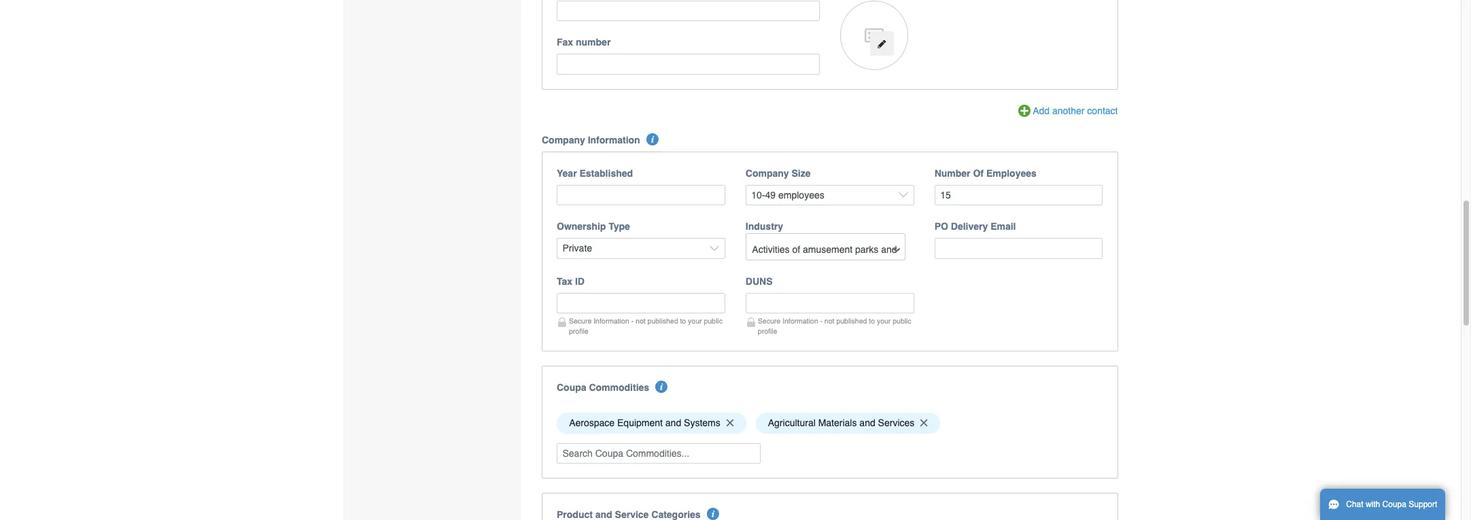 Task type: locate. For each thing, give the bounding box(es) containing it.
profile down duns
[[758, 327, 777, 335]]

coupa
[[557, 382, 586, 393], [1383, 500, 1407, 509]]

secure information - not published to your public profile down duns text box at bottom right
[[758, 317, 912, 335]]

1 horizontal spatial secure information - not published to your public profile
[[758, 317, 912, 335]]

1 horizontal spatial to
[[869, 317, 875, 325]]

add another contact
[[1033, 105, 1118, 116]]

1 secure information - not published to your public profile from the left
[[569, 317, 723, 335]]

0 horizontal spatial profile
[[569, 327, 589, 335]]

coupa right with
[[1383, 500, 1407, 509]]

number of employees
[[935, 168, 1037, 179]]

tax
[[557, 276, 573, 287]]

None text field
[[557, 1, 820, 21]]

Year Established text field
[[557, 185, 725, 206]]

1 your from the left
[[688, 317, 702, 325]]

0 horizontal spatial your
[[688, 317, 702, 325]]

2 secure information - not published to your public profile from the left
[[758, 317, 912, 335]]

1 vertical spatial coupa
[[1383, 500, 1407, 509]]

secure
[[569, 317, 592, 325], [758, 317, 781, 325]]

1 horizontal spatial not
[[825, 317, 835, 325]]

1 published from the left
[[648, 317, 678, 325]]

and
[[665, 418, 681, 428], [860, 418, 876, 428]]

agricultural
[[768, 418, 816, 428]]

1 and from the left
[[665, 418, 681, 428]]

company
[[542, 134, 585, 145], [746, 168, 789, 179]]

established
[[580, 168, 633, 179]]

additional information image
[[647, 133, 659, 145], [656, 381, 668, 393]]

add another contact button
[[1019, 104, 1118, 119]]

additional information image for company information
[[647, 133, 659, 145]]

1 horizontal spatial secure
[[758, 317, 781, 325]]

size
[[792, 168, 811, 179]]

your
[[688, 317, 702, 325], [877, 317, 891, 325]]

year
[[557, 168, 577, 179]]

not down duns text box at bottom right
[[825, 317, 835, 325]]

type
[[609, 221, 630, 232]]

services
[[878, 418, 915, 428]]

secure down id on the bottom left
[[569, 317, 592, 325]]

number
[[576, 37, 611, 48]]

Tax ID text field
[[557, 293, 725, 314]]

coupa commodities
[[557, 382, 649, 393]]

0 horizontal spatial and
[[665, 418, 681, 428]]

Fax number text field
[[557, 54, 820, 75]]

1 horizontal spatial profile
[[758, 327, 777, 335]]

1 vertical spatial company
[[746, 168, 789, 179]]

-
[[631, 317, 634, 325], [820, 317, 823, 325]]

email
[[991, 221, 1016, 232]]

1 horizontal spatial -
[[820, 317, 823, 325]]

1 horizontal spatial company
[[746, 168, 789, 179]]

0 horizontal spatial secure
[[569, 317, 592, 325]]

Number Of Employees text field
[[935, 185, 1103, 206]]

0 horizontal spatial coupa
[[557, 382, 586, 393]]

information
[[588, 134, 640, 145], [594, 317, 629, 325], [783, 317, 818, 325]]

photograph image
[[840, 1, 908, 70]]

your down duns text box at bottom right
[[877, 317, 891, 325]]

- down duns text box at bottom right
[[820, 317, 823, 325]]

not down tax id text field
[[636, 317, 646, 325]]

1 horizontal spatial coupa
[[1383, 500, 1407, 509]]

2 - from the left
[[820, 317, 823, 325]]

chat
[[1346, 500, 1364, 509]]

agricultural materials and services
[[768, 418, 915, 428]]

- down tax id text field
[[631, 317, 634, 325]]

to
[[680, 317, 686, 325], [869, 317, 875, 325]]

0 horizontal spatial published
[[648, 317, 678, 325]]

1 - from the left
[[631, 317, 634, 325]]

published down tax id text field
[[648, 317, 678, 325]]

secure information - not published to your public profile down tax id text field
[[569, 317, 723, 335]]

published
[[648, 317, 678, 325], [837, 317, 867, 325]]

agricultural materials and services option
[[756, 413, 940, 433]]

DUNS text field
[[746, 293, 914, 314]]

your down tax id text field
[[688, 317, 702, 325]]

to down tax id text field
[[680, 317, 686, 325]]

1 horizontal spatial your
[[877, 317, 891, 325]]

secure down duns
[[758, 317, 781, 325]]

add
[[1033, 105, 1050, 116]]

1 vertical spatial additional information image
[[656, 381, 668, 393]]

Industry text field
[[747, 239, 904, 260]]

aerospace equipment and systems option
[[557, 413, 746, 433]]

secure information - not published to your public profile
[[569, 317, 723, 335], [758, 317, 912, 335]]

additional information image up year established 'text box'
[[647, 133, 659, 145]]

0 vertical spatial additional information image
[[647, 133, 659, 145]]

duns
[[746, 276, 773, 287]]

to down duns text box at bottom right
[[869, 317, 875, 325]]

additional information image up the aerospace equipment and systems option
[[656, 381, 668, 393]]

employees
[[986, 168, 1037, 179]]

published down duns text box at bottom right
[[837, 317, 867, 325]]

and left systems
[[665, 418, 681, 428]]

1 to from the left
[[680, 317, 686, 325]]

company up year
[[542, 134, 585, 145]]

2 and from the left
[[860, 418, 876, 428]]

0 horizontal spatial public
[[704, 317, 723, 325]]

public
[[704, 317, 723, 325], [893, 317, 912, 325]]

company left size
[[746, 168, 789, 179]]

aerospace equipment and systems
[[569, 418, 721, 428]]

profile
[[569, 327, 589, 335], [758, 327, 777, 335]]

0 vertical spatial company
[[542, 134, 585, 145]]

2 to from the left
[[869, 317, 875, 325]]

1 horizontal spatial published
[[837, 317, 867, 325]]

fax number
[[557, 37, 611, 48]]

tax id
[[557, 276, 585, 287]]

equipment
[[617, 418, 663, 428]]

2 secure from the left
[[758, 317, 781, 325]]

coupa up aerospace
[[557, 382, 586, 393]]

po
[[935, 221, 948, 232]]

1 horizontal spatial public
[[893, 317, 912, 325]]

company size
[[746, 168, 811, 179]]

0 horizontal spatial company
[[542, 134, 585, 145]]

2 public from the left
[[893, 317, 912, 325]]

0 horizontal spatial not
[[636, 317, 646, 325]]

0 horizontal spatial to
[[680, 317, 686, 325]]

0 horizontal spatial secure information - not published to your public profile
[[569, 317, 723, 335]]

and left services
[[860, 418, 876, 428]]

not
[[636, 317, 646, 325], [825, 317, 835, 325]]

profile down id on the bottom left
[[569, 327, 589, 335]]

of
[[973, 168, 984, 179]]

1 horizontal spatial and
[[860, 418, 876, 428]]

1 public from the left
[[704, 317, 723, 325]]

systems
[[684, 418, 721, 428]]

0 horizontal spatial -
[[631, 317, 634, 325]]



Task type: describe. For each thing, give the bounding box(es) containing it.
2 published from the left
[[837, 317, 867, 325]]

information down duns text box at bottom right
[[783, 317, 818, 325]]

contact
[[1087, 105, 1118, 116]]

ownership type
[[557, 221, 630, 232]]

delivery
[[951, 221, 988, 232]]

materials
[[818, 418, 857, 428]]

and for materials
[[860, 418, 876, 428]]

and for equipment
[[665, 418, 681, 428]]

another
[[1052, 105, 1085, 116]]

company for company information
[[542, 134, 585, 145]]

commodities
[[589, 382, 649, 393]]

industry
[[746, 221, 783, 232]]

fax
[[557, 37, 573, 48]]

information down tax id text field
[[594, 317, 629, 325]]

selected list box
[[552, 409, 1108, 437]]

2 not from the left
[[825, 317, 835, 325]]

year established
[[557, 168, 633, 179]]

support
[[1409, 500, 1438, 509]]

PO Delivery Email text field
[[935, 238, 1103, 259]]

po delivery email
[[935, 221, 1016, 232]]

with
[[1366, 500, 1380, 509]]

id
[[575, 276, 585, 287]]

1 profile from the left
[[569, 327, 589, 335]]

chat with coupa support
[[1346, 500, 1438, 509]]

company information
[[542, 134, 640, 145]]

coupa inside button
[[1383, 500, 1407, 509]]

Search Coupa Commodities... field
[[557, 443, 761, 464]]

0 vertical spatial coupa
[[557, 382, 586, 393]]

additional information image
[[707, 508, 719, 520]]

change image image
[[877, 39, 887, 49]]

company for company size
[[746, 168, 789, 179]]

number
[[935, 168, 971, 179]]

2 profile from the left
[[758, 327, 777, 335]]

ownership
[[557, 221, 606, 232]]

additional information image for coupa commodities
[[656, 381, 668, 393]]

1 not from the left
[[636, 317, 646, 325]]

1 secure from the left
[[569, 317, 592, 325]]

information up the established
[[588, 134, 640, 145]]

aerospace
[[569, 418, 615, 428]]

chat with coupa support button
[[1320, 489, 1446, 520]]

2 your from the left
[[877, 317, 891, 325]]



Task type: vqa. For each thing, say whether or not it's contained in the screenshot.
leftmost Change image
no



